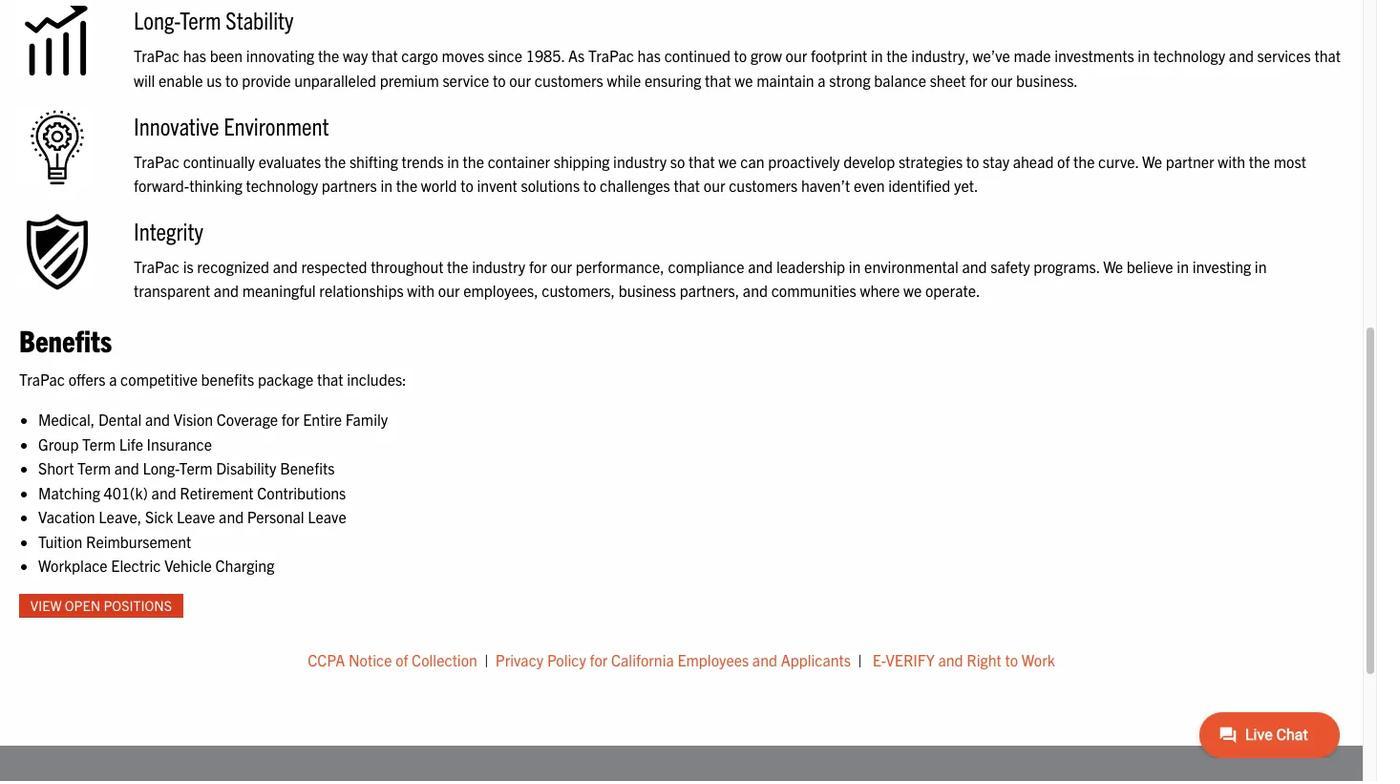Task type: describe. For each thing, give the bounding box(es) containing it.
to right world
[[461, 176, 474, 195]]

forward-
[[134, 176, 189, 195]]

2 | from the left
[[858, 651, 863, 670]]

leave,
[[99, 508, 142, 527]]

includes:
[[347, 370, 407, 389]]

that right the so
[[689, 151, 715, 171]]

services
[[1258, 46, 1312, 65]]

customers inside trapac continually evaluates the shifting trends in the container shipping industry so that we can proactively develop strategies to stay ahead of the curve. we partner with the most forward-thinking technology partners in the world to invent solutions to challenges that our customers haven't even identified yet.
[[729, 176, 798, 195]]

technology inside trapac continually evaluates the shifting trends in the container shipping industry so that we can proactively develop strategies to stay ahead of the curve. we partner with the most forward-thinking technology partners in the world to invent solutions to challenges that our customers haven't even identified yet.
[[246, 176, 318, 195]]

investing
[[1193, 257, 1252, 276]]

and up sick
[[152, 483, 176, 502]]

challenges
[[600, 176, 671, 195]]

thinking
[[189, 176, 243, 195]]

relationships
[[319, 281, 404, 300]]

tuition
[[38, 532, 83, 551]]

way
[[343, 46, 368, 65]]

offers
[[68, 370, 106, 389]]

positions
[[104, 598, 172, 615]]

contributions
[[257, 483, 346, 502]]

that up entire
[[317, 370, 344, 389]]

trends
[[402, 151, 444, 171]]

in up where
[[849, 257, 861, 276]]

shipping
[[554, 151, 610, 171]]

business
[[619, 281, 676, 300]]

us
[[207, 71, 222, 90]]

container
[[488, 151, 550, 171]]

is
[[183, 257, 194, 276]]

package
[[258, 370, 314, 389]]

and up meaningful
[[273, 257, 298, 276]]

trapac for innovative environment
[[134, 151, 180, 171]]

the left most at right top
[[1250, 151, 1271, 171]]

term down insurance on the bottom left of the page
[[179, 459, 213, 478]]

respected
[[301, 257, 367, 276]]

and right partners,
[[743, 281, 768, 300]]

electric
[[111, 557, 161, 576]]

and up 401(k)
[[114, 459, 139, 478]]

in down shifting
[[381, 176, 393, 195]]

stay
[[983, 151, 1010, 171]]

partners,
[[680, 281, 740, 300]]

customers inside the trapac has been innovating the way that cargo moves since 1985. as trapac has continued to grow our footprint in the industry, we've made investments in technology and services that will enable us to provide unparalleled premium service to our customers while ensuring that we maintain a strong balance sheet for our business.
[[535, 71, 604, 90]]

environment
[[224, 109, 329, 140]]

and up operate.
[[963, 257, 988, 276]]

believe
[[1127, 257, 1174, 276]]

we
[[1104, 257, 1124, 276]]

disability
[[216, 459, 277, 478]]

sick
[[145, 508, 173, 527]]

since
[[488, 46, 523, 65]]

california
[[612, 651, 674, 670]]

ccpa
[[308, 651, 345, 670]]

reimbursement
[[86, 532, 191, 551]]

even
[[854, 176, 885, 195]]

provide
[[242, 71, 291, 90]]

our down since
[[510, 71, 531, 90]]

that right way
[[372, 46, 398, 65]]

haven't
[[802, 176, 851, 195]]

personal
[[247, 508, 304, 527]]

1 | from the left
[[485, 651, 489, 670]]

trapac continually evaluates the shifting trends in the container shipping industry so that we can proactively develop strategies to stay ahead of the curve. we partner with the most forward-thinking technology partners in the world to invent solutions to challenges that our customers haven't even identified yet.
[[134, 151, 1307, 195]]

privacy policy for california employees and applicants link
[[496, 651, 851, 670]]

1 vertical spatial a
[[109, 370, 117, 389]]

we've
[[973, 46, 1011, 65]]

that down the so
[[674, 176, 700, 195]]

footprint
[[811, 46, 868, 65]]

to left stay on the top of page
[[967, 151, 980, 171]]

will
[[134, 71, 155, 90]]

view open positions link
[[19, 594, 183, 618]]

the up unparalleled
[[318, 46, 339, 65]]

privacy
[[496, 651, 544, 670]]

been
[[210, 46, 243, 65]]

technology inside the trapac has been innovating the way that cargo moves since 1985. as trapac has continued to grow our footprint in the industry, we've made investments in technology and services that will enable us to provide unparalleled premium service to our customers while ensuring that we maintain a strong balance sheet for our business.
[[1154, 46, 1226, 65]]

dental
[[98, 410, 142, 429]]

our down throughout
[[438, 281, 460, 300]]

curve. we
[[1099, 151, 1163, 171]]

made
[[1014, 46, 1052, 65]]

we inside the trapac has been innovating the way that cargo moves since 1985. as trapac has continued to grow our footprint in the industry, we've made investments in technology and services that will enable us to provide unparalleled premium service to our customers while ensuring that we maintain a strong balance sheet for our business.
[[735, 71, 753, 90]]

and left right
[[939, 651, 964, 670]]

verify
[[886, 651, 935, 670]]

life
[[119, 434, 143, 453]]

in right investing
[[1255, 257, 1268, 276]]

employees,
[[464, 281, 539, 300]]

our up customers,
[[551, 257, 572, 276]]

the up partners
[[325, 151, 346, 171]]

term up the been on the top left
[[180, 4, 221, 35]]

the down "trends"
[[396, 176, 418, 195]]

in up world
[[447, 151, 460, 171]]

1 leave from the left
[[177, 508, 215, 527]]

trapac for integrity
[[134, 257, 180, 276]]

trapac up while
[[589, 46, 634, 65]]

applicants
[[781, 651, 851, 670]]

balance
[[875, 71, 927, 90]]

where
[[860, 281, 900, 300]]

a inside the trapac has been innovating the way that cargo moves since 1985. as trapac has continued to grow our footprint in the industry, we've made investments in technology and services that will enable us to provide unparalleled premium service to our customers while ensuring that we maintain a strong balance sheet for our business.
[[818, 71, 826, 90]]

grow
[[751, 46, 783, 65]]

partner
[[1166, 151, 1215, 171]]

401(k)
[[104, 483, 148, 502]]

world
[[421, 176, 457, 195]]

programs.
[[1034, 257, 1100, 276]]

transparent
[[134, 281, 210, 300]]

for right policy
[[590, 651, 608, 670]]

to down shipping
[[584, 176, 597, 195]]

1 vertical spatial of
[[396, 651, 408, 670]]

to down since
[[493, 71, 506, 90]]

stability
[[226, 4, 294, 35]]

view open positions
[[30, 598, 172, 615]]

entire
[[303, 410, 342, 429]]

cargo
[[402, 46, 439, 65]]

charging
[[216, 557, 275, 576]]

our up maintain
[[786, 46, 808, 65]]

term up matching
[[77, 459, 111, 478]]

throughout
[[371, 257, 444, 276]]

moves
[[442, 46, 485, 65]]

while
[[607, 71, 641, 90]]

0 vertical spatial long-
[[134, 4, 180, 35]]

family
[[346, 410, 388, 429]]

maintain
[[757, 71, 815, 90]]

and left leadership
[[748, 257, 773, 276]]

most
[[1275, 151, 1307, 171]]



Task type: locate. For each thing, give the bounding box(es) containing it.
can
[[741, 151, 765, 171]]

vacation
[[38, 508, 95, 527]]

in
[[871, 46, 883, 65], [1138, 46, 1150, 65], [447, 151, 460, 171], [381, 176, 393, 195], [849, 257, 861, 276], [1178, 257, 1190, 276], [1255, 257, 1268, 276]]

medical, dental and vision coverage for entire family group term life insurance short term and long-term disability benefits matching 401(k) and retirement contributions vacation leave, sick leave and personal leave tuition reimbursement workplace electric vehicle charging
[[38, 410, 388, 576]]

for
[[970, 71, 988, 90], [529, 257, 547, 276], [282, 410, 300, 429], [590, 651, 608, 670]]

2 leave from the left
[[308, 508, 347, 527]]

in up "balance"
[[871, 46, 883, 65]]

continually
[[183, 151, 255, 171]]

with inside trapac is recognized and respected throughout the industry for our performance, compliance and leadership in environmental and safety programs. we believe in investing in transparent and meaningful relationships with our employees, customers, business partners, and communities where we operate.
[[407, 281, 435, 300]]

1 horizontal spatial benefits
[[280, 459, 335, 478]]

our right the challenges
[[704, 176, 726, 195]]

with right partner
[[1219, 151, 1246, 171]]

0 horizontal spatial industry
[[472, 257, 526, 276]]

| left privacy
[[485, 651, 489, 670]]

for inside trapac is recognized and respected throughout the industry for our performance, compliance and leadership in environmental and safety programs. we believe in investing in transparent and meaningful relationships with our employees, customers, business partners, and communities where we operate.
[[529, 257, 547, 276]]

long- up will
[[134, 4, 180, 35]]

that right services on the right of the page
[[1315, 46, 1342, 65]]

has up enable on the top of the page
[[183, 46, 206, 65]]

investments
[[1055, 46, 1135, 65]]

trapac up transparent on the left top
[[134, 257, 180, 276]]

our
[[786, 46, 808, 65], [510, 71, 531, 90], [992, 71, 1013, 90], [704, 176, 726, 195], [551, 257, 572, 276], [438, 281, 460, 300]]

open
[[65, 598, 100, 615]]

0 vertical spatial with
[[1219, 151, 1246, 171]]

industry
[[614, 151, 667, 171], [472, 257, 526, 276]]

1 horizontal spatial technology
[[1154, 46, 1226, 65]]

enable
[[159, 71, 203, 90]]

1 horizontal spatial |
[[858, 651, 863, 670]]

environmental
[[865, 257, 959, 276]]

collection
[[412, 651, 478, 670]]

term
[[180, 4, 221, 35], [82, 434, 116, 453], [77, 459, 111, 478], [179, 459, 213, 478]]

with inside trapac continually evaluates the shifting trends in the container shipping industry so that we can proactively develop strategies to stay ahead of the curve. we partner with the most forward-thinking technology partners in the world to invent solutions to challenges that our customers haven't even identified yet.
[[1219, 151, 1246, 171]]

customers down can
[[729, 176, 798, 195]]

to right us
[[225, 71, 238, 90]]

recognized
[[197, 257, 270, 276]]

0 vertical spatial of
[[1058, 151, 1071, 171]]

and up insurance on the bottom left of the page
[[145, 410, 170, 429]]

medical,
[[38, 410, 95, 429]]

has
[[183, 46, 206, 65], [638, 46, 661, 65]]

continued
[[665, 46, 731, 65]]

industry inside trapac continually evaluates the shifting trends in the container shipping industry so that we can proactively develop strategies to stay ahead of the curve. we partner with the most forward-thinking technology partners in the world to invent solutions to challenges that our customers haven't even identified yet.
[[614, 151, 667, 171]]

view
[[30, 598, 62, 615]]

0 vertical spatial industry
[[614, 151, 667, 171]]

as
[[569, 46, 585, 65]]

1 vertical spatial benefits
[[280, 459, 335, 478]]

unparalleled
[[295, 71, 376, 90]]

that down the continued
[[705, 71, 732, 90]]

the inside trapac is recognized and respected throughout the industry for our performance, compliance and leadership in environmental and safety programs. we believe in investing in transparent and meaningful relationships with our employees, customers, business partners, and communities where we operate.
[[447, 257, 469, 276]]

customers
[[535, 71, 604, 90], [729, 176, 798, 195]]

performance,
[[576, 257, 665, 276]]

benefits up offers
[[19, 321, 112, 358]]

leadership
[[777, 257, 846, 276]]

1 vertical spatial long-
[[143, 459, 179, 478]]

term left life at the left of the page
[[82, 434, 116, 453]]

to left grow
[[734, 46, 747, 65]]

1 vertical spatial we
[[719, 151, 737, 171]]

develop
[[844, 151, 896, 171]]

1 has from the left
[[183, 46, 206, 65]]

1 horizontal spatial industry
[[614, 151, 667, 171]]

0 vertical spatial a
[[818, 71, 826, 90]]

0 horizontal spatial benefits
[[19, 321, 112, 358]]

of right "ahead"
[[1058, 151, 1071, 171]]

ahead
[[1014, 151, 1054, 171]]

compliance
[[668, 257, 745, 276]]

in right believe
[[1178, 257, 1190, 276]]

1 vertical spatial customers
[[729, 176, 798, 195]]

identified
[[889, 176, 951, 195]]

and left services on the right of the page
[[1230, 46, 1255, 65]]

premium
[[380, 71, 439, 90]]

benefits
[[19, 321, 112, 358], [280, 459, 335, 478]]

trapac has been innovating the way that cargo moves since 1985. as trapac has continued to grow our footprint in the industry, we've made investments in technology and services that will enable us to provide unparalleled premium service to our customers while ensuring that we maintain a strong balance sheet for our business.
[[134, 46, 1342, 90]]

so
[[671, 151, 686, 171]]

we down grow
[[735, 71, 753, 90]]

we
[[735, 71, 753, 90], [719, 151, 737, 171], [904, 281, 922, 300]]

long-
[[134, 4, 180, 35], [143, 459, 179, 478]]

technology down evaluates
[[246, 176, 318, 195]]

trapac
[[134, 46, 180, 65], [589, 46, 634, 65], [134, 151, 180, 171], [134, 257, 180, 276], [19, 370, 65, 389]]

and inside the trapac has been innovating the way that cargo moves since 1985. as trapac has continued to grow our footprint in the industry, we've made investments in technology and services that will enable us to provide unparalleled premium service to our customers while ensuring that we maintain a strong balance sheet for our business.
[[1230, 46, 1255, 65]]

the up the employees,
[[447, 257, 469, 276]]

we left can
[[719, 151, 737, 171]]

and down the recognized
[[214, 281, 239, 300]]

our inside trapac continually evaluates the shifting trends in the container shipping industry so that we can proactively develop strategies to stay ahead of the curve. we partner with the most forward-thinking technology partners in the world to invent solutions to challenges that our customers haven't even identified yet.
[[704, 176, 726, 195]]

industry inside trapac is recognized and respected throughout the industry for our performance, compliance and leadership in environmental and safety programs. we believe in investing in transparent and meaningful relationships with our employees, customers, business partners, and communities where we operate.
[[472, 257, 526, 276]]

meaningful
[[242, 281, 316, 300]]

0 vertical spatial customers
[[535, 71, 604, 90]]

insurance
[[147, 434, 212, 453]]

of right 'notice'
[[396, 651, 408, 670]]

trapac up forward-
[[134, 151, 180, 171]]

trapac inside trapac is recognized and respected throughout the industry for our performance, compliance and leadership in environmental and safety programs. we believe in investing in transparent and meaningful relationships with our employees, customers, business partners, and communities where we operate.
[[134, 257, 180, 276]]

0 horizontal spatial |
[[485, 651, 489, 670]]

e-verify and right to work
[[873, 651, 1056, 670]]

employees
[[678, 651, 749, 670]]

our down 'we've'
[[992, 71, 1013, 90]]

long- inside medical, dental and vision coverage for entire family group term life insurance short term and long-term disability benefits matching 401(k) and retirement contributions vacation leave, sick leave and personal leave tuition reimbursement workplace electric vehicle charging
[[143, 459, 179, 478]]

1 horizontal spatial has
[[638, 46, 661, 65]]

operate.
[[926, 281, 981, 300]]

a left the strong at the right of page
[[818, 71, 826, 90]]

policy
[[547, 651, 587, 670]]

proactively
[[768, 151, 840, 171]]

benefits up contributions
[[280, 459, 335, 478]]

1 horizontal spatial with
[[1219, 151, 1246, 171]]

1985.
[[526, 46, 565, 65]]

1 vertical spatial industry
[[472, 257, 526, 276]]

| left e-
[[858, 651, 863, 670]]

for up the employees,
[[529, 257, 547, 276]]

0 horizontal spatial technology
[[246, 176, 318, 195]]

business.
[[1017, 71, 1079, 90]]

we down environmental at right
[[904, 281, 922, 300]]

ccpa notice of collection | privacy policy for california employees and applicants |
[[308, 651, 863, 670]]

of
[[1058, 151, 1071, 171], [396, 651, 408, 670]]

invent
[[477, 176, 518, 195]]

and left applicants
[[753, 651, 778, 670]]

2 has from the left
[[638, 46, 661, 65]]

a right offers
[[109, 370, 117, 389]]

of inside trapac continually evaluates the shifting trends in the container shipping industry so that we can proactively develop strategies to stay ahead of the curve. we partner with the most forward-thinking technology partners in the world to invent solutions to challenges that our customers haven't even identified yet.
[[1058, 151, 1071, 171]]

0 vertical spatial we
[[735, 71, 753, 90]]

and
[[1230, 46, 1255, 65], [273, 257, 298, 276], [748, 257, 773, 276], [963, 257, 988, 276], [214, 281, 239, 300], [743, 281, 768, 300], [145, 410, 170, 429], [114, 459, 139, 478], [152, 483, 176, 502], [219, 508, 244, 527], [753, 651, 778, 670], [939, 651, 964, 670]]

footer
[[0, 746, 1364, 782]]

leave down contributions
[[308, 508, 347, 527]]

for left entire
[[282, 410, 300, 429]]

benefits main content
[[0, 0, 1364, 689]]

0 horizontal spatial has
[[183, 46, 206, 65]]

we inside trapac is recognized and respected throughout the industry for our performance, compliance and leadership in environmental and safety programs. we believe in investing in transparent and meaningful relationships with our employees, customers, business partners, and communities where we operate.
[[904, 281, 922, 300]]

1 vertical spatial with
[[407, 281, 435, 300]]

benefits inside medical, dental and vision coverage for entire family group term life insurance short term and long-term disability benefits matching 401(k) and retirement contributions vacation leave, sick leave and personal leave tuition reimbursement workplace electric vehicle charging
[[280, 459, 335, 478]]

the up "balance"
[[887, 46, 908, 65]]

2 vertical spatial we
[[904, 281, 922, 300]]

work
[[1022, 651, 1056, 670]]

innovating
[[246, 46, 315, 65]]

innovative environment
[[134, 109, 329, 140]]

0 horizontal spatial leave
[[177, 508, 215, 527]]

trapac inside trapac continually evaluates the shifting trends in the container shipping industry so that we can proactively develop strategies to stay ahead of the curve. we partner with the most forward-thinking technology partners in the world to invent solutions to challenges that our customers haven't even identified yet.
[[134, 151, 180, 171]]

and down retirement
[[219, 508, 244, 527]]

in right investments
[[1138, 46, 1150, 65]]

innovative
[[134, 109, 219, 140]]

e-
[[873, 651, 886, 670]]

customers,
[[542, 281, 615, 300]]

for inside medical, dental and vision coverage for entire family group term life insurance short term and long-term disability benefits matching 401(k) and retirement contributions vacation leave, sick leave and personal leave tuition reimbursement workplace electric vehicle charging
[[282, 410, 300, 429]]

1 horizontal spatial leave
[[308, 508, 347, 527]]

trapac left offers
[[19, 370, 65, 389]]

leave
[[177, 508, 215, 527], [308, 508, 347, 527]]

1 horizontal spatial a
[[818, 71, 826, 90]]

evaluates
[[259, 151, 321, 171]]

solutions
[[521, 176, 580, 195]]

0 horizontal spatial a
[[109, 370, 117, 389]]

customers down as
[[535, 71, 604, 90]]

trapac for long-term stability
[[134, 46, 180, 65]]

technology left services on the right of the page
[[1154, 46, 1226, 65]]

industry up the employees,
[[472, 257, 526, 276]]

0 vertical spatial technology
[[1154, 46, 1226, 65]]

0 vertical spatial benefits
[[19, 321, 112, 358]]

the up invent
[[463, 151, 484, 171]]

safety
[[991, 257, 1031, 276]]

we inside trapac continually evaluates the shifting trends in the container shipping industry so that we can proactively develop strategies to stay ahead of the curve. we partner with the most forward-thinking technology partners in the world to invent solutions to challenges that our customers haven't even identified yet.
[[719, 151, 737, 171]]

the left curve. we
[[1074, 151, 1095, 171]]

1 horizontal spatial of
[[1058, 151, 1071, 171]]

0 horizontal spatial customers
[[535, 71, 604, 90]]

vision
[[174, 410, 213, 429]]

has up ensuring
[[638, 46, 661, 65]]

communities
[[772, 281, 857, 300]]

for down 'we've'
[[970, 71, 988, 90]]

leave down retirement
[[177, 508, 215, 527]]

1 vertical spatial technology
[[246, 176, 318, 195]]

0 horizontal spatial with
[[407, 281, 435, 300]]

shifting
[[350, 151, 398, 171]]

long-term stability
[[134, 4, 294, 35]]

short
[[38, 459, 74, 478]]

industry,
[[912, 46, 970, 65]]

0 horizontal spatial of
[[396, 651, 408, 670]]

trapac is recognized and respected throughout the industry for our performance, compliance and leadership in environmental and safety programs. we believe in investing in transparent and meaningful relationships with our employees, customers, business partners, and communities where we operate.
[[134, 257, 1268, 300]]

to left work
[[1006, 651, 1019, 670]]

e-verify and right to work link
[[873, 651, 1056, 670]]

trapac up will
[[134, 46, 180, 65]]

industry up the challenges
[[614, 151, 667, 171]]

for inside the trapac has been innovating the way that cargo moves since 1985. as trapac has continued to grow our footprint in the industry, we've made investments in technology and services that will enable us to provide unparalleled premium service to our customers while ensuring that we maintain a strong balance sheet for our business.
[[970, 71, 988, 90]]

long- down insurance on the bottom left of the page
[[143, 459, 179, 478]]

ccpa notice of collection link
[[308, 651, 478, 670]]

integrity
[[134, 215, 203, 245]]

with down throughout
[[407, 281, 435, 300]]

1 horizontal spatial customers
[[729, 176, 798, 195]]



Task type: vqa. For each thing, say whether or not it's contained in the screenshot.
the world
yes



